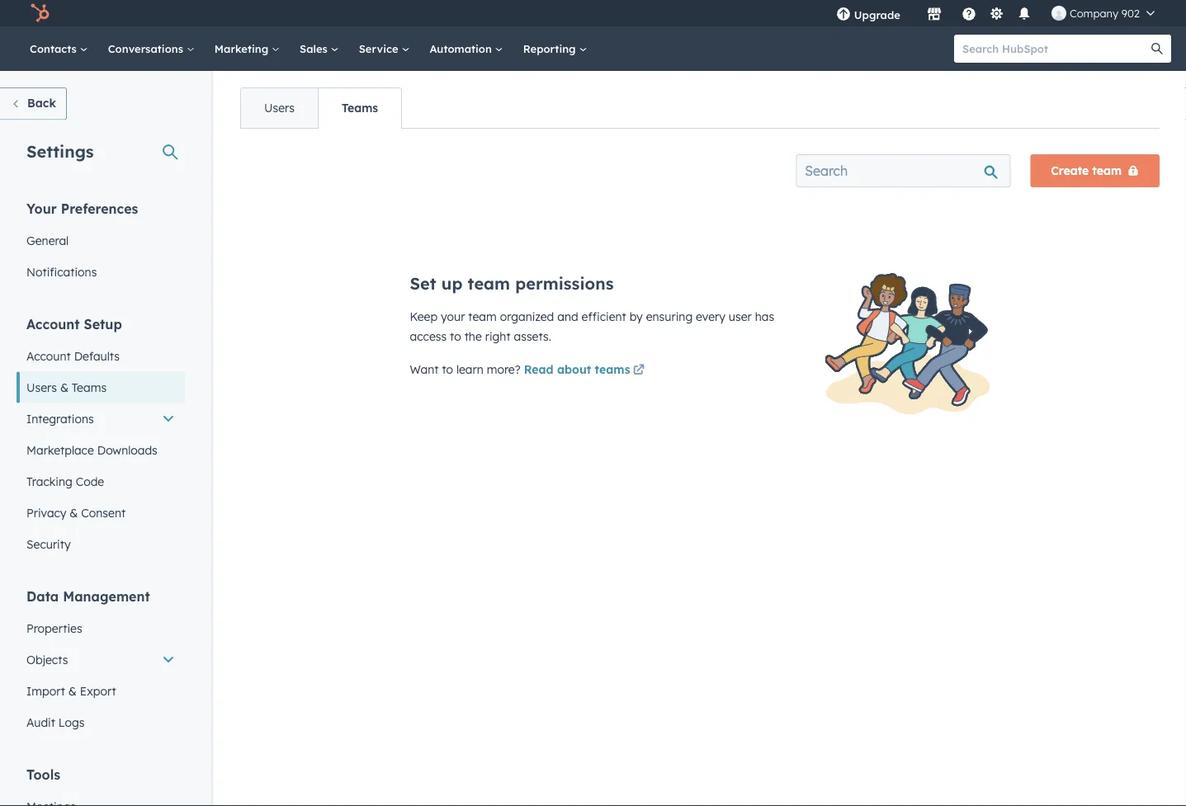 Task type: describe. For each thing, give the bounding box(es) containing it.
has
[[756, 310, 775, 324]]

your
[[26, 200, 57, 217]]

tracking
[[26, 475, 73, 489]]

set
[[410, 273, 437, 294]]

integrations
[[26, 412, 94, 426]]

search button
[[1144, 35, 1172, 63]]

keep your team organized and efficient by ensuring every user has access to the right assets.
[[410, 310, 775, 344]]

security link
[[17, 529, 185, 560]]

preferences
[[61, 200, 138, 217]]

data management element
[[17, 588, 185, 739]]

by
[[630, 310, 643, 324]]

learn
[[457, 363, 484, 377]]

search image
[[1152, 43, 1164, 55]]

reporting link
[[514, 26, 598, 71]]

consent
[[81, 506, 126, 520]]

objects button
[[17, 645, 185, 676]]

service
[[359, 42, 402, 55]]

team inside button
[[1093, 164, 1122, 178]]

marketing link
[[205, 26, 290, 71]]

about
[[557, 363, 592, 377]]

want to learn more?
[[410, 363, 524, 377]]

set up team permissions
[[410, 273, 614, 294]]

marketplace downloads
[[26, 443, 158, 458]]

ensuring
[[646, 310, 693, 324]]

data management
[[26, 588, 150, 605]]

every
[[696, 310, 726, 324]]

help button
[[956, 0, 984, 26]]

marketplace
[[26, 443, 94, 458]]

security
[[26, 537, 71, 552]]

to inside keep your team organized and efficient by ensuring every user has access to the right assets.
[[450, 330, 461, 344]]

efficient
[[582, 310, 627, 324]]

users link
[[241, 88, 318, 128]]

tools
[[26, 767, 60, 783]]

conversations
[[108, 42, 186, 55]]

account for account setup
[[26, 316, 80, 332]]

access
[[410, 330, 447, 344]]

privacy & consent
[[26, 506, 126, 520]]

privacy & consent link
[[17, 498, 185, 529]]

your preferences
[[26, 200, 138, 217]]

automation
[[430, 42, 495, 55]]

settings image
[[990, 7, 1005, 22]]

menu containing company 902
[[825, 0, 1167, 26]]

privacy
[[26, 506, 66, 520]]

teams
[[595, 363, 631, 377]]

tracking code
[[26, 475, 104, 489]]

settings link
[[987, 5, 1008, 22]]

contacts
[[30, 42, 80, 55]]

account for account defaults
[[26, 349, 71, 363]]

link opens in a new window image
[[634, 361, 645, 381]]

audit logs link
[[17, 707, 185, 739]]

keep
[[410, 310, 438, 324]]

objects
[[26, 653, 68, 667]]

teams inside 'account setup' element
[[72, 380, 107, 395]]

logs
[[59, 716, 85, 730]]

marketing
[[215, 42, 272, 55]]

tracking code link
[[17, 466, 185, 498]]

notifications
[[26, 265, 97, 279]]

and
[[558, 310, 579, 324]]

sales link
[[290, 26, 349, 71]]

account defaults
[[26, 349, 120, 363]]

team for organized
[[469, 310, 497, 324]]

conversations link
[[98, 26, 205, 71]]

integrations button
[[17, 403, 185, 435]]

& for export
[[68, 684, 77, 699]]

export
[[80, 684, 116, 699]]

properties
[[26, 622, 82, 636]]

user
[[729, 310, 752, 324]]

hubspot image
[[30, 3, 50, 23]]



Task type: locate. For each thing, give the bounding box(es) containing it.
to
[[450, 330, 461, 344], [442, 363, 453, 377]]

team for permissions
[[468, 273, 511, 294]]

users inside "navigation"
[[264, 101, 295, 115]]

Search HubSpot search field
[[955, 35, 1157, 63]]

company 902 button
[[1042, 0, 1165, 26]]

audit logs
[[26, 716, 85, 730]]

teams inside "navigation"
[[342, 101, 378, 115]]

1 vertical spatial users
[[26, 380, 57, 395]]

import
[[26, 684, 65, 699]]

your preferences element
[[17, 199, 185, 288]]

notifications link
[[17, 256, 185, 288]]

account inside "link"
[[26, 349, 71, 363]]

users for users
[[264, 101, 295, 115]]

company
[[1070, 6, 1119, 20]]

902
[[1122, 6, 1141, 20]]

general
[[26, 233, 69, 248]]

1 vertical spatial &
[[70, 506, 78, 520]]

up
[[442, 273, 463, 294]]

company 902
[[1070, 6, 1141, 20]]

reporting
[[523, 42, 579, 55]]

&
[[60, 380, 69, 395], [70, 506, 78, 520], [68, 684, 77, 699]]

setup
[[84, 316, 122, 332]]

0 vertical spatial users
[[264, 101, 295, 115]]

organized
[[500, 310, 554, 324]]

users down marketing link
[[264, 101, 295, 115]]

account setup element
[[17, 315, 185, 560]]

0 vertical spatial teams
[[342, 101, 378, 115]]

right
[[485, 330, 511, 344]]

marketplaces image
[[927, 7, 942, 22]]

0 vertical spatial to
[[450, 330, 461, 344]]

& right privacy
[[70, 506, 78, 520]]

automation link
[[420, 26, 514, 71]]

hubspot link
[[20, 3, 62, 23]]

& for teams
[[60, 380, 69, 395]]

users inside 'account setup' element
[[26, 380, 57, 395]]

navigation containing users
[[240, 88, 402, 129]]

team
[[1093, 164, 1122, 178], [468, 273, 511, 294], [469, 310, 497, 324]]

create
[[1052, 164, 1090, 178]]

create team button
[[1031, 154, 1160, 187]]

notifications image
[[1017, 7, 1032, 22]]

account defaults link
[[17, 341, 185, 372]]

read
[[524, 363, 554, 377]]

& for consent
[[70, 506, 78, 520]]

team inside keep your team organized and efficient by ensuring every user has access to the right assets.
[[469, 310, 497, 324]]

1 vertical spatial teams
[[72, 380, 107, 395]]

users & teams link
[[17, 372, 185, 403]]

2 vertical spatial &
[[68, 684, 77, 699]]

mateo roberts image
[[1052, 6, 1067, 21]]

read about teams
[[524, 363, 631, 377]]

properties link
[[17, 613, 185, 645]]

account up the account defaults
[[26, 316, 80, 332]]

1 vertical spatial account
[[26, 349, 71, 363]]

& left export
[[68, 684, 77, 699]]

data
[[26, 588, 59, 605]]

back
[[27, 96, 56, 110]]

1 vertical spatial team
[[468, 273, 511, 294]]

help image
[[962, 7, 977, 22]]

code
[[76, 475, 104, 489]]

users
[[264, 101, 295, 115], [26, 380, 57, 395]]

create team
[[1052, 164, 1122, 178]]

navigation
[[240, 88, 402, 129]]

1 horizontal spatial users
[[264, 101, 295, 115]]

link opens in a new window image
[[634, 365, 645, 377]]

1 horizontal spatial teams
[[342, 101, 378, 115]]

management
[[63, 588, 150, 605]]

users & teams
[[26, 380, 107, 395]]

sales
[[300, 42, 331, 55]]

the
[[465, 330, 482, 344]]

back link
[[0, 88, 67, 120]]

defaults
[[74, 349, 120, 363]]

Search search field
[[796, 154, 1011, 187]]

0 horizontal spatial teams
[[72, 380, 107, 395]]

read about teams link
[[524, 361, 648, 381]]

more?
[[487, 363, 521, 377]]

0 vertical spatial account
[[26, 316, 80, 332]]

general link
[[17, 225, 185, 256]]

assets.
[[514, 330, 552, 344]]

want
[[410, 363, 439, 377]]

account
[[26, 316, 80, 332], [26, 349, 71, 363]]

import & export link
[[17, 676, 185, 707]]

import & export
[[26, 684, 116, 699]]

team up the
[[469, 310, 497, 324]]

team right create
[[1093, 164, 1122, 178]]

permissions
[[516, 273, 614, 294]]

service link
[[349, 26, 420, 71]]

& inside data management element
[[68, 684, 77, 699]]

tools element
[[17, 766, 185, 807]]

users up integrations
[[26, 380, 57, 395]]

users for users & teams
[[26, 380, 57, 395]]

upgrade
[[855, 8, 901, 21]]

audit
[[26, 716, 55, 730]]

menu
[[825, 0, 1167, 26]]

downloads
[[97, 443, 158, 458]]

account setup
[[26, 316, 122, 332]]

& up integrations
[[60, 380, 69, 395]]

teams down service
[[342, 101, 378, 115]]

your
[[441, 310, 465, 324]]

marketplaces button
[[918, 0, 952, 26]]

0 vertical spatial &
[[60, 380, 69, 395]]

to left the
[[450, 330, 461, 344]]

account up users & teams in the top left of the page
[[26, 349, 71, 363]]

1 vertical spatial to
[[442, 363, 453, 377]]

team right "up"
[[468, 273, 511, 294]]

1 account from the top
[[26, 316, 80, 332]]

teams down defaults at the top of page
[[72, 380, 107, 395]]

upgrade image
[[837, 7, 851, 22]]

notifications button
[[1011, 0, 1039, 26]]

to left learn
[[442, 363, 453, 377]]

0 horizontal spatial users
[[26, 380, 57, 395]]

marketplace downloads link
[[17, 435, 185, 466]]

2 account from the top
[[26, 349, 71, 363]]

contacts link
[[20, 26, 98, 71]]

0 vertical spatial team
[[1093, 164, 1122, 178]]

2 vertical spatial team
[[469, 310, 497, 324]]

teams link
[[318, 88, 402, 128]]



Task type: vqa. For each thing, say whether or not it's contained in the screenshot.
about at the left of page
yes



